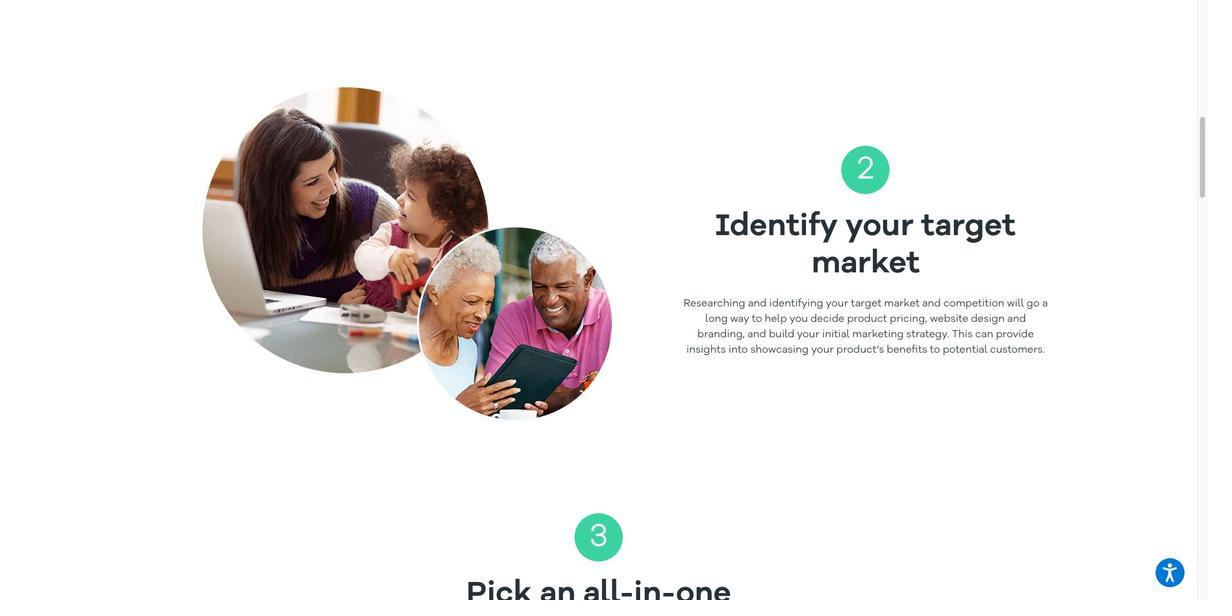 Task type: describe. For each thing, give the bounding box(es) containing it.
a
[[1043, 299, 1049, 309]]

and down will
[[1008, 314, 1027, 325]]

your up decide
[[826, 299, 849, 309]]

build
[[769, 330, 795, 340]]

product
[[848, 314, 888, 325]]

this
[[953, 330, 973, 340]]

decide
[[811, 314, 845, 325]]

customers.
[[991, 345, 1046, 355]]

design
[[972, 314, 1005, 325]]

into
[[729, 345, 748, 355]]

and down way
[[748, 330, 767, 340]]

product's
[[837, 345, 885, 355]]

you
[[790, 314, 808, 325]]

way
[[731, 314, 750, 325]]

go
[[1027, 299, 1040, 309]]

long
[[706, 314, 728, 325]]

help
[[765, 314, 788, 325]]

your down you
[[798, 330, 820, 340]]

target inside researching and identifying your target market and competition will go a long way to help you decide product pricing, website design and branding, and build your initial marketing strategy. this can provide insights into showcasing your product's benefits to potential customers.
[[852, 299, 882, 309]]

1 vertical spatial to
[[931, 345, 941, 355]]

open accessibe: accessibility options, statement and help image
[[1164, 564, 1178, 583]]

will
[[1008, 299, 1025, 309]]

can
[[976, 330, 994, 340]]

and up way
[[748, 299, 767, 309]]



Task type: vqa. For each thing, say whether or not it's contained in the screenshot.
will
yes



Task type: locate. For each thing, give the bounding box(es) containing it.
0 vertical spatial market
[[812, 249, 921, 280]]

identifying
[[770, 299, 824, 309]]

pricing,
[[890, 314, 928, 325]]

2
[[858, 154, 875, 187]]

target inside identify your target market
[[922, 212, 1016, 243]]

your down '2'
[[846, 212, 914, 243]]

identify your target market
[[716, 212, 1016, 280]]

insights
[[687, 345, 726, 355]]

market up pricing,
[[885, 299, 920, 309]]

branding,
[[698, 330, 745, 340]]

your down initial
[[812, 345, 834, 355]]

1 vertical spatial target
[[852, 299, 882, 309]]

competition
[[944, 299, 1005, 309]]

0 horizontal spatial target
[[852, 299, 882, 309]]

initial
[[823, 330, 850, 340]]

provide
[[997, 330, 1035, 340]]

market inside identify your target market
[[812, 249, 921, 280]]

3
[[590, 522, 609, 554]]

0 vertical spatial to
[[752, 314, 763, 325]]

and
[[748, 299, 767, 309], [923, 299, 942, 309], [1008, 314, 1027, 325], [748, 330, 767, 340]]

website
[[931, 314, 969, 325]]

1 vertical spatial market
[[885, 299, 920, 309]]

market up product
[[812, 249, 921, 280]]

target
[[922, 212, 1016, 243], [852, 299, 882, 309]]

0 horizontal spatial to
[[752, 314, 763, 325]]

to down strategy.
[[931, 345, 941, 355]]

your
[[846, 212, 914, 243], [826, 299, 849, 309], [798, 330, 820, 340], [812, 345, 834, 355]]

researching
[[684, 299, 746, 309]]

and up the website
[[923, 299, 942, 309]]

to right way
[[752, 314, 763, 325]]

marketing
[[853, 330, 904, 340]]

strategy.
[[907, 330, 950, 340]]

potential
[[943, 345, 988, 355]]

1 horizontal spatial target
[[922, 212, 1016, 243]]

identify
[[716, 212, 838, 243]]

market inside researching and identifying your target market and competition will go a long way to help you decide product pricing, website design and branding, and build your initial marketing strategy. this can provide insights into showcasing your product's benefits to potential customers.
[[885, 299, 920, 309]]

benefits
[[887, 345, 928, 355]]

your inside identify your target market
[[846, 212, 914, 243]]

showcasing
[[751, 345, 809, 355]]

market
[[812, 249, 921, 280], [885, 299, 920, 309]]

1 horizontal spatial to
[[931, 345, 941, 355]]

identify your target market image
[[202, 86, 615, 424]]

0 vertical spatial target
[[922, 212, 1016, 243]]

to
[[752, 314, 763, 325], [931, 345, 941, 355]]

researching and identifying your target market and competition will go a long way to help you decide product pricing, website design and branding, and build your initial marketing strategy. this can provide insights into showcasing your product's benefits to potential customers.
[[684, 299, 1049, 355]]



